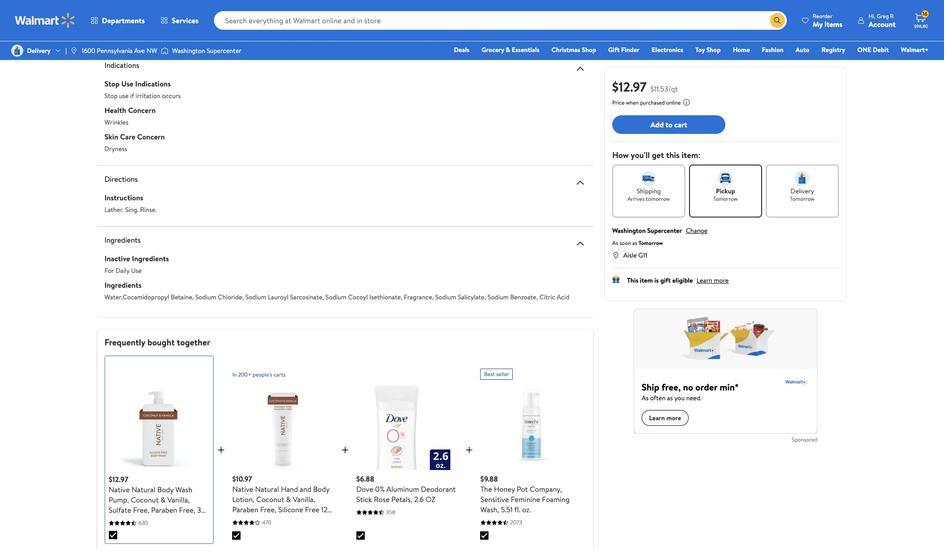 Task type: describe. For each thing, give the bounding box(es) containing it.
people's
[[253, 371, 272, 379]]

body inside the $10.97 native natural hand and body lotion, coconut & vanilla, paraben free, silicone free 12 oz
[[313, 485, 330, 495]]

in
[[232, 371, 237, 379]]

0%
[[375, 485, 385, 495]]

daily
[[116, 266, 130, 276]]

registry link
[[818, 45, 850, 55]]

$9.88 the honey pot company, sensitive feminine foaming wash, 5.51 fl. oz.
[[481, 474, 570, 515]]

debit
[[873, 45, 889, 54]]

honey
[[494, 485, 515, 495]]

oz
[[426, 495, 436, 505]]

2 sodium from the left
[[245, 293, 266, 302]]

deals
[[454, 45, 470, 54]]

coconut inside $12.97 native natural body wash pump, coconut & vanilla, sulfate free, paraben free, 36 oz
[[131, 495, 159, 506]]

x left 9.25
[[137, 30, 141, 40]]

2.6
[[414, 495, 424, 505]]

salicylate,
[[458, 293, 486, 302]]

directions
[[105, 174, 138, 184]]

deals link
[[450, 45, 474, 55]]

intent image for delivery image
[[795, 171, 810, 186]]

native natural body wash pump, coconut & vanilla, sulfate free, paraben free, 36 oz image
[[116, 384, 202, 471]]

washington supercenter
[[172, 46, 242, 55]]

rinse.
[[140, 205, 157, 215]]

fashion link
[[758, 45, 788, 55]]

2073
[[510, 519, 522, 527]]

soon
[[620, 239, 632, 247]]

lather.
[[105, 205, 124, 215]]

free
[[305, 505, 320, 515]]

12
[[321, 505, 328, 515]]

paraben inside the $10.97 native natural hand and body lotion, coconut & vanilla, paraben free, silicone free 12 oz
[[232, 505, 259, 515]]

intent image for shipping image
[[642, 171, 657, 186]]

use inside stop use indications stop use if irritation occurs health concern wrinkles skin care concern dryness
[[121, 79, 133, 89]]

price
[[613, 99, 625, 107]]

aluminum
[[387, 485, 419, 495]]

sponsored
[[792, 436, 818, 444]]

tomorrow for delivery
[[791, 195, 815, 203]]

health
[[105, 105, 126, 115]]

delivery for delivery tomorrow
[[791, 187, 815, 196]]

change
[[686, 226, 708, 236]]

aisle g11
[[624, 251, 648, 260]]

my
[[813, 19, 823, 29]]

oz.
[[522, 505, 531, 515]]

electronics
[[652, 45, 684, 54]]

Walmart Site-Wide search field
[[214, 11, 787, 30]]

search icon image
[[774, 17, 781, 24]]

gifting made easy image
[[613, 276, 620, 283]]

gift finder
[[608, 45, 640, 54]]

rose
[[374, 495, 390, 505]]

2 vertical spatial ingredients
[[105, 280, 142, 290]]

in 200+ people's carts
[[232, 371, 286, 379]]

add to cart button
[[613, 115, 726, 134]]

toy shop
[[696, 45, 721, 54]]

vanilla, inside $12.97 native natural body wash pump, coconut & vanilla, sulfate free, paraben free, 36 oz
[[167, 495, 190, 506]]

together
[[177, 337, 210, 349]]

when
[[626, 99, 639, 107]]

oz inside $12.97 native natural body wash pump, coconut & vanilla, sulfate free, paraben free, 36 oz
[[109, 516, 116, 526]]

$6.88 dove 0% aluminum deodorant stick rose petals, 2.6 oz
[[356, 474, 456, 505]]

native natural hand and body lotion, coconut & vanilla, paraben free, silicone free 12 oz image
[[240, 384, 327, 471]]

wrinkles
[[105, 118, 128, 127]]

christmas shop link
[[548, 45, 601, 55]]

 image for 1600 pennsylvania ave nw
[[71, 47, 78, 54]]

shop for toy shop
[[707, 45, 721, 54]]

dove 0% aluminum deodorant stick rose petals, 2.6 oz image
[[364, 384, 451, 471]]

departments button
[[83, 9, 153, 32]]

sensitive
[[481, 495, 509, 505]]

this item is gift eligible learn more
[[628, 276, 729, 285]]

vanilla, inside the $10.97 native natural hand and body lotion, coconut & vanilla, paraben free, silicone free 12 oz
[[293, 495, 315, 505]]

wash,
[[481, 505, 499, 515]]

0 vertical spatial concern
[[128, 105, 156, 115]]

occurs
[[162, 91, 181, 101]]

1 vertical spatial concern
[[137, 132, 165, 142]]

reorder my items
[[813, 12, 843, 29]]

tomorrow
[[646, 195, 671, 203]]

aisle
[[624, 251, 637, 260]]

gift
[[661, 276, 671, 285]]

pickup
[[716, 187, 736, 196]]

1 sodium from the left
[[195, 293, 216, 302]]

h)
[[236, 18, 244, 28]]

4.00
[[123, 30, 136, 40]]

account
[[869, 19, 896, 29]]

finder
[[621, 45, 640, 54]]

foaming
[[542, 495, 570, 505]]

$12.97 for $12.97 $11.53/qt
[[613, 78, 647, 96]]

dimensions
[[169, 18, 207, 28]]

departments
[[102, 15, 145, 26]]

more
[[714, 276, 729, 285]]

item
[[640, 276, 653, 285]]

indications image
[[575, 63, 586, 74]]

coconut inside the $10.97 native natural hand and body lotion, coconut & vanilla, paraben free, silicone free 12 oz
[[256, 495, 284, 505]]

1 horizontal spatial free,
[[179, 506, 195, 516]]

& inside the $10.97 native natural hand and body lotion, coconut & vanilla, paraben free, silicone free 12 oz
[[286, 495, 291, 505]]

2 plus image from the left
[[340, 445, 351, 456]]

and
[[300, 485, 311, 495]]

native for $12.97
[[109, 485, 130, 495]]

silicone
[[278, 505, 303, 515]]

tomorrow for pickup
[[714, 195, 738, 203]]

this
[[667, 149, 680, 161]]

christmas
[[552, 45, 580, 54]]

walmart image
[[15, 13, 75, 28]]

oz inside the $10.97 native natural hand and body lotion, coconut & vanilla, paraben free, silicone free 12 oz
[[232, 515, 240, 526]]

arrives
[[628, 195, 645, 203]]

use inside inactive ingredients for daily use ingredients water,cocamidopropyl betaine, sodium chloride, sodium lauroyl sarcosinate, sodium cocoyl isethionate, fragrance, sodium salicylate, sodium benzoate, citric acid
[[131, 266, 142, 276]]

use
[[119, 91, 129, 101]]

inactive ingredients for daily use ingredients water,cocamidopropyl betaine, sodium chloride, sodium lauroyl sarcosinate, sodium cocoyl isethionate, fragrance, sodium salicylate, sodium benzoate, citric acid
[[105, 254, 570, 302]]

learn more button
[[697, 276, 729, 285]]

ave
[[134, 46, 145, 55]]



Task type: locate. For each thing, give the bounding box(es) containing it.
grocery
[[482, 45, 504, 54]]

sodium
[[195, 293, 216, 302], [245, 293, 266, 302], [326, 293, 347, 302], [435, 293, 456, 302], [488, 293, 509, 302]]

3 sodium from the left
[[326, 293, 347, 302]]

0 vertical spatial use
[[121, 79, 133, 89]]

body right and
[[313, 485, 330, 495]]

delivery inside delivery tomorrow
[[791, 187, 815, 196]]

1 vertical spatial $12.97
[[109, 475, 128, 485]]

1 stop from the top
[[105, 79, 120, 89]]

200+
[[238, 371, 251, 379]]

0 horizontal spatial washington
[[172, 46, 205, 55]]

one debit
[[858, 45, 889, 54]]

coconut up 470
[[256, 495, 284, 505]]

frequently
[[105, 337, 145, 349]]

1 horizontal spatial vanilla,
[[293, 495, 315, 505]]

 image right the nw
[[161, 46, 168, 55]]

washington for washington supercenter change as soon as tomorrow
[[613, 226, 646, 236]]

inactive
[[105, 254, 130, 264]]

change button
[[686, 226, 708, 236]]

washington for washington supercenter
[[172, 46, 205, 55]]

shop right toy
[[707, 45, 721, 54]]

630
[[138, 519, 148, 527]]

0 horizontal spatial body
[[157, 485, 174, 495]]

1 horizontal spatial body
[[313, 485, 330, 495]]

how
[[613, 149, 629, 161]]

0 horizontal spatial supercenter
[[207, 46, 242, 55]]

toy
[[696, 45, 705, 54]]

natural right pump,
[[132, 485, 156, 495]]

paraben down wash
[[151, 506, 177, 516]]

$9.88
[[481, 474, 498, 485]]

1 horizontal spatial plus image
[[340, 445, 351, 456]]

1 vertical spatial use
[[131, 266, 142, 276]]

0 horizontal spatial plus image
[[216, 445, 227, 456]]

9.25
[[142, 30, 154, 40]]

1 horizontal spatial natural
[[255, 485, 279, 495]]

$11.53/qt
[[651, 84, 678, 94]]

indications down 1600 pennsylvania ave nw
[[105, 60, 139, 70]]

0 horizontal spatial vanilla,
[[167, 495, 190, 506]]

shop
[[582, 45, 596, 54], [707, 45, 721, 54]]

1 vertical spatial supercenter
[[648, 226, 683, 236]]

body inside $12.97 native natural body wash pump, coconut & vanilla, sulfate free, paraben free, 36 oz
[[157, 485, 174, 495]]

pennsylvania
[[97, 46, 133, 55]]

is
[[655, 276, 659, 285]]

legal information image
[[683, 99, 691, 106]]

1 vertical spatial ingredients
[[132, 254, 169, 264]]

1 horizontal spatial shop
[[707, 45, 721, 54]]

how you'll get this item:
[[613, 149, 701, 161]]

best seller
[[484, 371, 509, 378]]

carts
[[274, 371, 286, 379]]

sodium right the betaine,
[[195, 293, 216, 302]]

walmart+
[[901, 45, 929, 54]]

None checkbox
[[109, 532, 117, 540], [232, 532, 241, 540], [356, 532, 365, 540], [481, 532, 489, 540], [109, 532, 117, 540], [232, 532, 241, 540], [356, 532, 365, 540], [481, 532, 489, 540]]

free,
[[260, 505, 277, 515], [133, 506, 149, 516], [179, 506, 195, 516]]

& right the grocery
[[506, 45, 510, 54]]

1 horizontal spatial native
[[232, 485, 253, 495]]

1 vertical spatial stop
[[105, 91, 118, 101]]

natural inside $12.97 native natural body wash pump, coconut & vanilla, sulfate free, paraben free, 36 oz
[[132, 485, 156, 495]]

vanilla, left the 12
[[293, 495, 315, 505]]

1 horizontal spatial washington
[[613, 226, 646, 236]]

1 horizontal spatial $12.97
[[613, 78, 647, 96]]

tomorrow down intent image for delivery
[[791, 195, 815, 203]]

sodium left benzoate,
[[488, 293, 509, 302]]

delivery
[[27, 46, 51, 55], [791, 187, 815, 196]]

plus image
[[216, 445, 227, 456], [340, 445, 351, 456]]

pump,
[[109, 495, 129, 506]]

$12.97 up when
[[613, 78, 647, 96]]

as
[[633, 239, 638, 247]]

feminine
[[511, 495, 540, 505]]

1 plus image from the left
[[216, 445, 227, 456]]

ingredients image
[[575, 238, 586, 250]]

washington inside the washington supercenter change as soon as tomorrow
[[613, 226, 646, 236]]

0 horizontal spatial tomorrow
[[639, 239, 664, 247]]

1 horizontal spatial delivery
[[791, 187, 815, 196]]

36
[[197, 506, 205, 516]]

 image
[[161, 46, 168, 55], [71, 47, 78, 54]]

use up use
[[121, 79, 133, 89]]

best
[[484, 371, 495, 378]]

fashion
[[762, 45, 784, 54]]

concern right care
[[137, 132, 165, 142]]

ingredients up the inactive
[[105, 235, 141, 245]]

acid
[[557, 293, 570, 302]]

16
[[923, 10, 928, 18]]

fragrance,
[[404, 293, 434, 302]]

add
[[651, 120, 664, 130]]

1 horizontal spatial tomorrow
[[714, 195, 738, 203]]

free, inside the $10.97 native natural hand and body lotion, coconut & vanilla, paraben free, silicone free 12 oz
[[260, 505, 277, 515]]

x right w
[[231, 18, 234, 28]]

grocery & essentials
[[482, 45, 540, 54]]

native inside $12.97 native natural body wash pump, coconut & vanilla, sulfate free, paraben free, 36 oz
[[109, 485, 130, 495]]

0 vertical spatial ingredients
[[105, 235, 141, 245]]

directions image
[[575, 177, 586, 189]]

registry
[[822, 45, 846, 54]]

w
[[222, 18, 229, 28]]

4 sodium from the left
[[435, 293, 456, 302]]

oz down pump,
[[109, 516, 116, 526]]

natural for lotion,
[[255, 485, 279, 495]]

supercenter down w
[[207, 46, 242, 55]]

ingredients down daily
[[105, 280, 142, 290]]

stick
[[356, 495, 372, 505]]

assembled
[[105, 18, 140, 28]]

2.50
[[105, 30, 117, 40]]

body
[[313, 485, 330, 495], [157, 485, 174, 495]]

0 horizontal spatial  image
[[71, 47, 78, 54]]

1 horizontal spatial coconut
[[256, 495, 284, 505]]

company,
[[530, 485, 562, 495]]

concern down irritation
[[128, 105, 156, 115]]

toy shop link
[[691, 45, 725, 55]]

hand
[[281, 485, 298, 495]]

natural left hand
[[255, 485, 279, 495]]

0 horizontal spatial coconut
[[131, 495, 159, 506]]

frequently bought together
[[105, 337, 210, 349]]

auto
[[796, 45, 810, 54]]

 image right |
[[71, 47, 78, 54]]

$12.97 native natural body wash pump, coconut & vanilla, sulfate free, paraben free, 36 oz
[[109, 475, 205, 526]]

delivery tomorrow
[[791, 187, 815, 203]]

0 horizontal spatial natural
[[132, 485, 156, 495]]

$12.97 $11.53/qt
[[613, 78, 678, 96]]

stop use indications stop use if irritation occurs health concern wrinkles skin care concern dryness
[[105, 79, 181, 154]]

dove
[[356, 485, 374, 495]]

supercenter for washington supercenter change as soon as tomorrow
[[648, 226, 683, 236]]

body left wash
[[157, 485, 174, 495]]

0 vertical spatial stop
[[105, 79, 120, 89]]

free, left "36"
[[179, 506, 195, 516]]

0 horizontal spatial oz
[[109, 516, 116, 526]]

vanilla, left "36"
[[167, 495, 190, 506]]

1 vertical spatial indications
[[135, 79, 171, 89]]

you'll
[[631, 149, 650, 161]]

sodium left lauroyl
[[245, 293, 266, 302]]

indications up irritation
[[135, 79, 171, 89]]

Search search field
[[214, 11, 787, 30]]

& inside grocery & essentials link
[[506, 45, 510, 54]]

stop up use
[[105, 79, 120, 89]]

0 horizontal spatial paraben
[[151, 506, 177, 516]]

sarcosinate,
[[290, 293, 324, 302]]

 image
[[11, 45, 23, 57]]

1 vertical spatial washington
[[613, 226, 646, 236]]

supercenter inside the washington supercenter change as soon as tomorrow
[[648, 226, 683, 236]]

oz down lotion,
[[232, 515, 240, 526]]

stop left use
[[105, 91, 118, 101]]

$96.80
[[915, 23, 929, 29]]

betaine,
[[171, 293, 194, 302]]

coconut up 630 on the left of page
[[131, 495, 159, 506]]

1 horizontal spatial  image
[[161, 46, 168, 55]]

supercenter left change button
[[648, 226, 683, 236]]

0 vertical spatial indications
[[105, 60, 139, 70]]

ingredients right the inactive
[[132, 254, 169, 264]]

2 stop from the top
[[105, 91, 118, 101]]

0 horizontal spatial free,
[[133, 506, 149, 516]]

greg
[[877, 12, 889, 20]]

dryness
[[105, 144, 127, 154]]

delivery for delivery
[[27, 46, 51, 55]]

concern
[[128, 105, 156, 115], [137, 132, 165, 142]]

indications inside stop use indications stop use if irritation occurs health concern wrinkles skin care concern dryness
[[135, 79, 171, 89]]

$12.97 inside $12.97 native natural body wash pump, coconut & vanilla, sulfate free, paraben free, 36 oz
[[109, 475, 128, 485]]

purchased
[[641, 99, 665, 107]]

5 sodium from the left
[[488, 293, 509, 302]]

$6.88
[[356, 474, 374, 485]]

2 horizontal spatial free,
[[260, 505, 277, 515]]

ingredients
[[105, 235, 141, 245], [132, 254, 169, 264], [105, 280, 142, 290]]

& inside $12.97 native natural body wash pump, coconut & vanilla, sulfate free, paraben free, 36 oz
[[161, 495, 166, 506]]

 image for washington supercenter
[[161, 46, 168, 55]]

1600 pennsylvania ave nw
[[82, 46, 157, 55]]

$12.97
[[613, 78, 647, 96], [109, 475, 128, 485]]

sulfate
[[109, 506, 131, 516]]

tomorrow inside the washington supercenter change as soon as tomorrow
[[639, 239, 664, 247]]

1 shop from the left
[[582, 45, 596, 54]]

free, up 470
[[260, 505, 277, 515]]

water,cocamidopropyl
[[105, 293, 169, 302]]

supercenter for washington supercenter
[[207, 46, 242, 55]]

care
[[120, 132, 135, 142]]

0 horizontal spatial &
[[161, 495, 166, 506]]

items
[[825, 19, 843, 29]]

shipping arrives tomorrow
[[628, 187, 671, 203]]

sodium left cocoyl at the left
[[326, 293, 347, 302]]

for
[[105, 266, 114, 276]]

intent image for pickup image
[[719, 171, 734, 186]]

pickup tomorrow
[[714, 187, 738, 203]]

$12.97 for $12.97 native natural body wash pump, coconut & vanilla, sulfate free, paraben free, 36 oz
[[109, 475, 128, 485]]

deodorant
[[421, 485, 456, 495]]

sodium left salicylate,
[[435, 293, 456, 302]]

0 vertical spatial washington
[[172, 46, 205, 55]]

the honey pot company, sensitive feminine foaming wash, 5.51 fl. oz. image
[[488, 384, 575, 471]]

use
[[121, 79, 133, 89], [131, 266, 142, 276]]

2 shop from the left
[[707, 45, 721, 54]]

0 horizontal spatial delivery
[[27, 46, 51, 55]]

washington up the soon
[[613, 226, 646, 236]]

nw
[[147, 46, 157, 55]]

natural for coconut
[[132, 485, 156, 495]]

paraben down $10.97
[[232, 505, 259, 515]]

x right 2.50 on the left top
[[118, 30, 121, 40]]

1600
[[82, 46, 95, 55]]

2 horizontal spatial tomorrow
[[791, 195, 815, 203]]

x right (l
[[217, 18, 220, 28]]

& left and
[[286, 495, 291, 505]]

$12.97 up pump,
[[109, 475, 128, 485]]

shop for christmas shop
[[582, 45, 596, 54]]

0 vertical spatial supercenter
[[207, 46, 242, 55]]

|
[[65, 46, 67, 55]]

tomorrow down intent image for pickup
[[714, 195, 738, 203]]

fl.
[[515, 505, 521, 515]]

delivery down intent image for delivery
[[791, 187, 815, 196]]

1 horizontal spatial paraben
[[232, 505, 259, 515]]

plus image
[[464, 445, 475, 456]]

free, up 630 on the left of page
[[133, 506, 149, 516]]

delivery left |
[[27, 46, 51, 55]]

tomorrow up g11 on the right of the page
[[639, 239, 664, 247]]

& left wash
[[161, 495, 166, 506]]

native inside the $10.97 native natural hand and body lotion, coconut & vanilla, paraben free, silicone free 12 oz
[[232, 485, 253, 495]]

0 horizontal spatial $12.97
[[109, 475, 128, 485]]

1 horizontal spatial oz
[[232, 515, 240, 526]]

2 horizontal spatial &
[[506, 45, 510, 54]]

r
[[891, 12, 894, 20]]

1 horizontal spatial &
[[286, 495, 291, 505]]

0 horizontal spatial native
[[109, 485, 130, 495]]

use right daily
[[131, 266, 142, 276]]

native for $10.97
[[232, 485, 253, 495]]

christmas shop
[[552, 45, 596, 54]]

1 horizontal spatial supercenter
[[648, 226, 683, 236]]

one debit link
[[854, 45, 893, 55]]

natural inside the $10.97 native natural hand and body lotion, coconut & vanilla, paraben free, silicone free 12 oz
[[255, 485, 279, 495]]

1 vertical spatial delivery
[[791, 187, 815, 196]]

shop up indications image
[[582, 45, 596, 54]]

0 horizontal spatial shop
[[582, 45, 596, 54]]

paraben inside $12.97 native natural body wash pump, coconut & vanilla, sulfate free, paraben free, 36 oz
[[151, 506, 177, 516]]

0 vertical spatial $12.97
[[613, 78, 647, 96]]

electronics link
[[648, 45, 688, 55]]

instructions
[[105, 193, 143, 203]]

reorder
[[813, 12, 833, 20]]

irritation
[[136, 91, 160, 101]]

washington down assembled product dimensions (l x w x h) 2.50 x 4.00 x 9.25 inches
[[172, 46, 205, 55]]

0 vertical spatial delivery
[[27, 46, 51, 55]]



Task type: vqa. For each thing, say whether or not it's contained in the screenshot.
18
no



